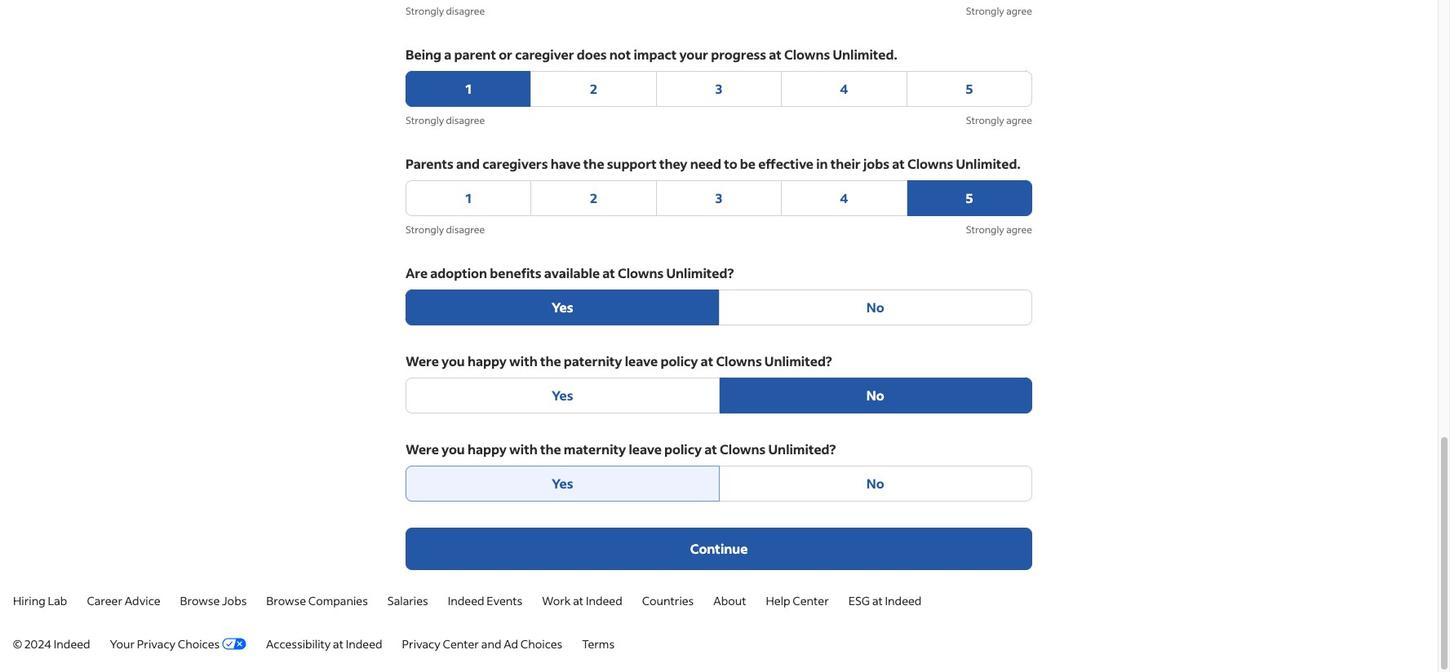 Task type: locate. For each thing, give the bounding box(es) containing it.
accessibility
[[266, 637, 331, 652]]

in
[[816, 155, 828, 172]]

browse jobs
[[180, 593, 247, 609]]

yes button
[[406, 290, 719, 326], [406, 378, 719, 414], [406, 466, 719, 502]]

2 vertical spatial strongly disagree
[[406, 224, 485, 236]]

2 down does
[[590, 80, 598, 97]]

strongly disagree up adoption
[[406, 224, 485, 236]]

2 yes button from the top
[[406, 378, 719, 414]]

1 vertical spatial 1
[[466, 189, 472, 206]]

1 5 button from the top
[[906, 71, 1032, 107]]

parent
[[454, 46, 496, 63]]

with left the "maternity"
[[509, 441, 538, 458]]

1 vertical spatial and
[[481, 637, 501, 652]]

privacy center and ad choices
[[402, 637, 563, 652]]

yes button down the "maternity"
[[406, 466, 719, 502]]

1 horizontal spatial center
[[793, 593, 829, 609]]

4 group from the top
[[406, 378, 1032, 414]]

1 vertical spatial yes
[[552, 387, 573, 404]]

1 were from the top
[[406, 353, 439, 370]]

clowns
[[784, 46, 830, 63], [907, 155, 953, 172], [618, 264, 664, 282], [716, 353, 762, 370], [720, 441, 766, 458]]

0 horizontal spatial unlimited.
[[833, 46, 897, 63]]

2 vertical spatial agree
[[1006, 224, 1032, 236]]

1 vertical spatial 4 button
[[781, 180, 907, 216]]

indeed events
[[448, 593, 522, 609]]

1 3 button from the top
[[656, 71, 782, 107]]

3 button for your
[[656, 71, 782, 107]]

2 vertical spatial unlimited?
[[768, 441, 836, 458]]

1 yes button from the top
[[406, 290, 719, 326]]

0 vertical spatial unlimited.
[[833, 46, 897, 63]]

1 vertical spatial 1 button
[[406, 180, 532, 216]]

your privacy choices
[[110, 637, 220, 652]]

strongly disagree for being
[[406, 114, 485, 126]]

indeed for esg at indeed
[[885, 593, 922, 609]]

indeed right 2024
[[54, 637, 90, 652]]

2 yes from the top
[[552, 387, 573, 404]]

0 vertical spatial 3 button
[[656, 71, 782, 107]]

1 4 from the top
[[840, 80, 848, 97]]

effective
[[758, 155, 814, 172]]

3 down progress
[[715, 80, 723, 97]]

1 vertical spatial unlimited?
[[765, 353, 832, 370]]

1 vertical spatial you
[[442, 441, 465, 458]]

browse left jobs on the left bottom
[[180, 593, 220, 609]]

2 2 from the top
[[590, 189, 598, 206]]

5 button
[[906, 71, 1032, 107], [906, 180, 1032, 216]]

2 2 button from the top
[[531, 180, 657, 216]]

the right "have"
[[583, 155, 604, 172]]

2 up the available
[[590, 189, 598, 206]]

0 vertical spatial you
[[442, 353, 465, 370]]

countries link
[[642, 593, 694, 609]]

browse for browse jobs
[[180, 593, 220, 609]]

you
[[442, 353, 465, 370], [442, 441, 465, 458]]

were
[[406, 353, 439, 370], [406, 441, 439, 458]]

0 vertical spatial 5 button
[[906, 71, 1032, 107]]

impact
[[634, 46, 677, 63]]

1 horizontal spatial privacy
[[402, 637, 441, 652]]

the left the "maternity"
[[540, 441, 561, 458]]

2 4 button from the top
[[781, 180, 907, 216]]

0 vertical spatial strongly agree
[[966, 5, 1032, 17]]

0 vertical spatial disagree
[[446, 5, 485, 17]]

0 horizontal spatial browse
[[180, 593, 220, 609]]

2 disagree from the top
[[446, 114, 485, 126]]

0 vertical spatial and
[[456, 155, 480, 172]]

continue link
[[406, 528, 1032, 570]]

1 vertical spatial yes button
[[406, 378, 719, 414]]

esg at indeed
[[849, 593, 922, 609]]

0 vertical spatial 2
[[590, 80, 598, 97]]

1 vertical spatial disagree
[[446, 114, 485, 126]]

1 vertical spatial agree
[[1006, 114, 1032, 126]]

disagree up parent
[[446, 5, 485, 17]]

jobs
[[222, 593, 247, 609]]

2 button down does
[[531, 71, 657, 107]]

disagree for and
[[446, 224, 485, 236]]

strongly disagree up "a"
[[406, 5, 485, 17]]

strongly agree
[[966, 5, 1032, 17], [966, 114, 1032, 126], [966, 224, 1032, 236]]

5 group from the top
[[406, 466, 1032, 502]]

2 1 button from the top
[[406, 180, 532, 216]]

1 button down parent
[[406, 71, 532, 107]]

1 vertical spatial no
[[867, 387, 884, 404]]

0 vertical spatial strongly disagree
[[406, 5, 485, 17]]

1 vertical spatial 3 button
[[656, 180, 782, 216]]

main content
[[406, 0, 1032, 584]]

2 5 from the top
[[966, 189, 973, 206]]

2 vertical spatial the
[[540, 441, 561, 458]]

strongly disagree for parents
[[406, 224, 485, 236]]

privacy
[[137, 637, 175, 652], [402, 637, 441, 652]]

choices right ad
[[521, 637, 563, 652]]

at
[[769, 46, 782, 63], [892, 155, 905, 172], [602, 264, 615, 282], [701, 353, 713, 370], [705, 441, 717, 458], [573, 593, 584, 609], [872, 593, 883, 609], [333, 637, 344, 652]]

center for help
[[793, 593, 829, 609]]

1 for parent
[[466, 80, 472, 97]]

agree for parents and caregivers have the support they need to be effective in their jobs at clowns unlimited.
[[1006, 224, 1032, 236]]

1 vertical spatial unlimited.
[[956, 155, 1021, 172]]

3 yes from the top
[[552, 475, 573, 492]]

1 vertical spatial 3
[[715, 189, 723, 206]]

privacy right your
[[137, 637, 175, 652]]

0 vertical spatial with
[[509, 353, 538, 370]]

or
[[499, 46, 513, 63]]

4 up their on the top of page
[[840, 80, 848, 97]]

0 horizontal spatial privacy
[[137, 637, 175, 652]]

center right help
[[793, 593, 829, 609]]

no for are adoption benefits available at clowns unlimited?
[[867, 299, 884, 316]]

happy for maternity
[[468, 441, 507, 458]]

1 up adoption
[[466, 189, 472, 206]]

1 horizontal spatial choices
[[521, 637, 563, 652]]

2 5 button from the top
[[906, 180, 1032, 216]]

2
[[590, 80, 598, 97], [590, 189, 598, 206]]

strongly
[[406, 5, 444, 17], [966, 5, 1004, 17], [406, 114, 444, 126], [966, 114, 1004, 126], [406, 224, 444, 236], [966, 224, 1004, 236]]

unlimited.
[[833, 46, 897, 63], [956, 155, 1021, 172]]

1 vertical spatial with
[[509, 441, 538, 458]]

1 vertical spatial center
[[443, 637, 479, 652]]

0 vertical spatial were
[[406, 353, 439, 370]]

2 vertical spatial yes button
[[406, 466, 719, 502]]

yes button down paternity
[[406, 378, 719, 414]]

help center
[[766, 593, 829, 609]]

0 vertical spatial center
[[793, 593, 829, 609]]

browse companies link
[[266, 593, 368, 609]]

1 5 from the top
[[966, 80, 973, 97]]

no button for were you happy with the maternity leave policy at clowns unlimited?
[[719, 466, 1032, 502]]

group for support
[[406, 180, 1032, 216]]

3 strongly disagree from the top
[[406, 224, 485, 236]]

hiring lab link
[[13, 593, 67, 609]]

3 yes button from the top
[[406, 466, 719, 502]]

career advice link
[[87, 593, 160, 609]]

1 2 button from the top
[[531, 71, 657, 107]]

3 for your
[[715, 80, 723, 97]]

3 for to
[[715, 189, 723, 206]]

and
[[456, 155, 480, 172], [481, 637, 501, 652]]

0 vertical spatial yes button
[[406, 290, 719, 326]]

4 down their on the top of page
[[840, 189, 848, 206]]

1 4 button from the top
[[781, 71, 907, 107]]

0 vertical spatial leave
[[625, 353, 658, 370]]

0 horizontal spatial choices
[[178, 637, 220, 652]]

1 vertical spatial 5
[[966, 189, 973, 206]]

1 vertical spatial were
[[406, 441, 439, 458]]

disagree up parents on the left
[[446, 114, 485, 126]]

3 strongly agree from the top
[[966, 224, 1032, 236]]

help
[[766, 593, 790, 609]]

4 button
[[781, 71, 907, 107], [781, 180, 907, 216]]

indeed for work at indeed
[[586, 593, 622, 609]]

1 vertical spatial strongly disagree
[[406, 114, 485, 126]]

1 vertical spatial 2
[[590, 189, 598, 206]]

1 vertical spatial the
[[540, 353, 561, 370]]

0 vertical spatial 5
[[966, 80, 973, 97]]

2 were from the top
[[406, 441, 439, 458]]

0 vertical spatial no button
[[719, 290, 1032, 326]]

2 button
[[531, 71, 657, 107], [531, 180, 657, 216]]

indeed
[[448, 593, 484, 609], [586, 593, 622, 609], [885, 593, 922, 609], [54, 637, 90, 652], [346, 637, 382, 652]]

1 you from the top
[[442, 353, 465, 370]]

1 3 from the top
[[715, 80, 723, 97]]

group for paternity
[[406, 378, 1032, 414]]

3 no from the top
[[867, 475, 884, 492]]

with left paternity
[[509, 353, 538, 370]]

salaries link
[[388, 593, 428, 609]]

0 vertical spatial 4 button
[[781, 71, 907, 107]]

center down indeed events
[[443, 637, 479, 652]]

esg
[[849, 593, 870, 609]]

4 button up their on the top of page
[[781, 71, 907, 107]]

2 for support
[[590, 189, 598, 206]]

0 vertical spatial 1 button
[[406, 71, 532, 107]]

1 browse from the left
[[180, 593, 220, 609]]

2 4 from the top
[[840, 189, 848, 206]]

1 disagree from the top
[[446, 5, 485, 17]]

yes down the "maternity"
[[552, 475, 573, 492]]

0 vertical spatial yes
[[552, 299, 573, 316]]

2 strongly agree from the top
[[966, 114, 1032, 126]]

2 vertical spatial no
[[867, 475, 884, 492]]

no button
[[719, 290, 1032, 326], [719, 378, 1032, 414], [719, 466, 1032, 502]]

1 no button from the top
[[719, 290, 1032, 326]]

being
[[406, 46, 442, 63]]

have
[[551, 155, 581, 172]]

3 disagree from the top
[[446, 224, 485, 236]]

a
[[444, 46, 452, 63]]

choices
[[178, 637, 220, 652], [521, 637, 563, 652]]

agree
[[1006, 5, 1032, 17], [1006, 114, 1032, 126], [1006, 224, 1032, 236]]

3 group from the top
[[406, 290, 1032, 326]]

indeed left events
[[448, 593, 484, 609]]

0 vertical spatial 4
[[840, 80, 848, 97]]

are
[[406, 264, 428, 282]]

2 group from the top
[[406, 180, 1032, 216]]

your
[[679, 46, 708, 63]]

3 down the parents and caregivers have the support they need to be effective in their jobs at clowns unlimited.
[[715, 189, 723, 206]]

1 vertical spatial happy
[[468, 441, 507, 458]]

2 strongly disagree from the top
[[406, 114, 485, 126]]

1 no from the top
[[867, 299, 884, 316]]

2 no from the top
[[867, 387, 884, 404]]

1 1 button from the top
[[406, 71, 532, 107]]

1 vertical spatial strongly agree
[[966, 114, 1032, 126]]

leave right the "maternity"
[[629, 441, 662, 458]]

1 button for caregivers
[[406, 180, 532, 216]]

1 vertical spatial no button
[[719, 378, 1032, 414]]

browse up accessibility on the left
[[266, 593, 306, 609]]

0 vertical spatial happy
[[468, 353, 507, 370]]

© 2024 indeed
[[13, 637, 90, 652]]

the left paternity
[[540, 353, 561, 370]]

no for were you happy with the paternity leave policy at clowns unlimited?
[[867, 387, 884, 404]]

indeed events link
[[448, 593, 522, 609]]

2 3 button from the top
[[656, 180, 782, 216]]

group for clowns
[[406, 290, 1032, 326]]

happy
[[468, 353, 507, 370], [468, 441, 507, 458]]

3 agree from the top
[[1006, 224, 1032, 236]]

unlimited? for were you happy with the maternity leave policy at clowns unlimited?
[[768, 441, 836, 458]]

3 button
[[656, 71, 782, 107], [656, 180, 782, 216]]

1 vertical spatial leave
[[629, 441, 662, 458]]

yes
[[552, 299, 573, 316], [552, 387, 573, 404], [552, 475, 573, 492]]

1 strongly disagree from the top
[[406, 5, 485, 17]]

2 you from the top
[[442, 441, 465, 458]]

2 button for does
[[531, 71, 657, 107]]

group
[[406, 71, 1032, 107], [406, 180, 1032, 216], [406, 290, 1032, 326], [406, 378, 1032, 414], [406, 466, 1032, 502]]

2 vertical spatial disagree
[[446, 224, 485, 236]]

1 horizontal spatial browse
[[266, 593, 306, 609]]

leave
[[625, 353, 658, 370], [629, 441, 662, 458]]

continue
[[690, 540, 748, 557]]

2 happy from the top
[[468, 441, 507, 458]]

you for were you happy with the paternity leave policy at clowns unlimited?
[[442, 353, 465, 370]]

0 vertical spatial policy
[[661, 353, 698, 370]]

3 button down the parents and caregivers have the support they need to be effective in their jobs at clowns unlimited.
[[656, 180, 782, 216]]

parents
[[406, 155, 454, 172]]

2 3 from the top
[[715, 189, 723, 206]]

0 vertical spatial 2 button
[[531, 71, 657, 107]]

4 for unlimited.
[[840, 80, 848, 97]]

1 yes from the top
[[552, 299, 573, 316]]

yes down paternity
[[552, 387, 573, 404]]

disagree up adoption
[[446, 224, 485, 236]]

with
[[509, 353, 538, 370], [509, 441, 538, 458]]

2 agree from the top
[[1006, 114, 1032, 126]]

0 horizontal spatial and
[[456, 155, 480, 172]]

1 2 from the top
[[590, 80, 598, 97]]

1 horizontal spatial unlimited.
[[956, 155, 1021, 172]]

choices down browse jobs
[[178, 637, 220, 652]]

3
[[715, 80, 723, 97], [715, 189, 723, 206]]

you for were you happy with the maternity leave policy at clowns unlimited?
[[442, 441, 465, 458]]

1 1 from the top
[[466, 80, 472, 97]]

privacy down salaries link
[[402, 637, 441, 652]]

leave right paternity
[[625, 353, 658, 370]]

2 button down "have"
[[531, 180, 657, 216]]

indeed right the esg
[[885, 593, 922, 609]]

1 vertical spatial policy
[[664, 441, 702, 458]]

2 for does
[[590, 80, 598, 97]]

1 button
[[406, 71, 532, 107], [406, 180, 532, 216]]

5 for parents and caregivers have the support they need to be effective in their jobs at clowns unlimited.
[[966, 189, 973, 206]]

with for paternity
[[509, 353, 538, 370]]

4 for their
[[840, 189, 848, 206]]

2 1 from the top
[[466, 189, 472, 206]]

does
[[577, 46, 607, 63]]

strongly disagree up parents on the left
[[406, 114, 485, 126]]

indeed down companies
[[346, 637, 382, 652]]

2 vertical spatial strongly agree
[[966, 224, 1032, 236]]

1 vertical spatial 4
[[840, 189, 848, 206]]

2 with from the top
[[509, 441, 538, 458]]

not
[[609, 46, 631, 63]]

disagree
[[446, 5, 485, 17], [446, 114, 485, 126], [446, 224, 485, 236]]

1 button down parents on the left
[[406, 180, 532, 216]]

need
[[690, 155, 721, 172]]

policy for paternity
[[661, 353, 698, 370]]

1 button for parent
[[406, 71, 532, 107]]

1 vertical spatial 2 button
[[531, 180, 657, 216]]

center for privacy
[[443, 637, 479, 652]]

and right parents on the left
[[456, 155, 480, 172]]

browse
[[180, 593, 220, 609], [266, 593, 306, 609]]

yes button down are adoption benefits available at clowns unlimited?
[[406, 290, 719, 326]]

3 button down progress
[[656, 71, 782, 107]]

to
[[724, 155, 737, 172]]

2 vertical spatial no button
[[719, 466, 1032, 502]]

2 no button from the top
[[719, 378, 1032, 414]]

1 vertical spatial 5 button
[[906, 180, 1032, 216]]

indeed for © 2024 indeed
[[54, 637, 90, 652]]

yes for paternity
[[552, 387, 573, 404]]

0 vertical spatial 1
[[466, 80, 472, 97]]

unlimited?
[[666, 264, 734, 282], [765, 353, 832, 370], [768, 441, 836, 458]]

0 vertical spatial the
[[583, 155, 604, 172]]

indeed up terms
[[586, 593, 622, 609]]

2 vertical spatial yes
[[552, 475, 573, 492]]

1 group from the top
[[406, 71, 1032, 107]]

1 happy from the top
[[468, 353, 507, 370]]

browse for browse companies
[[266, 593, 306, 609]]

hiring
[[13, 593, 45, 609]]

2 browse from the left
[[266, 593, 306, 609]]

0 vertical spatial 3
[[715, 80, 723, 97]]

be
[[740, 155, 756, 172]]

yes down are adoption benefits available at clowns unlimited?
[[552, 299, 573, 316]]

1 down parent
[[466, 80, 472, 97]]

group for maternity
[[406, 466, 1032, 502]]

1 with from the top
[[509, 353, 538, 370]]

0 horizontal spatial center
[[443, 637, 479, 652]]

and left ad
[[481, 637, 501, 652]]

maternity
[[564, 441, 626, 458]]

0 vertical spatial agree
[[1006, 5, 1032, 17]]

unlimited? for were you happy with the paternity leave policy at clowns unlimited?
[[765, 353, 832, 370]]

3 no button from the top
[[719, 466, 1032, 502]]

4 button down their on the top of page
[[781, 180, 907, 216]]

4
[[840, 80, 848, 97], [840, 189, 848, 206]]

0 vertical spatial no
[[867, 299, 884, 316]]



Task type: vqa. For each thing, say whether or not it's contained in the screenshot.
leftmost Privacy
yes



Task type: describe. For each thing, give the bounding box(es) containing it.
yes button for maternity
[[406, 466, 719, 502]]

2 choices from the left
[[521, 637, 563, 652]]

no for were you happy with the maternity leave policy at clowns unlimited?
[[867, 475, 884, 492]]

yes button for clowns
[[406, 290, 719, 326]]

jobs
[[863, 155, 890, 172]]

parents and caregivers have the support they need to be effective in their jobs at clowns unlimited.
[[406, 155, 1021, 172]]

1 agree from the top
[[1006, 5, 1032, 17]]

the for support
[[583, 155, 604, 172]]

your
[[110, 637, 135, 652]]

caregivers
[[483, 155, 548, 172]]

career advice
[[87, 593, 160, 609]]

terms
[[582, 637, 615, 652]]

available
[[544, 264, 600, 282]]

main content containing being a parent or caregiver does not impact your progress at clowns unlimited.
[[406, 0, 1032, 584]]

5 for being a parent or caregiver does not impact your progress at clowns unlimited.
[[966, 80, 973, 97]]

1 choices from the left
[[178, 637, 220, 652]]

0 vertical spatial unlimited?
[[666, 264, 734, 282]]

no button for were you happy with the paternity leave policy at clowns unlimited?
[[719, 378, 1032, 414]]

work at indeed
[[542, 593, 622, 609]]

salaries
[[388, 593, 428, 609]]

leave for maternity
[[629, 441, 662, 458]]

esg at indeed link
[[849, 593, 922, 609]]

©
[[13, 637, 22, 652]]

progress
[[711, 46, 766, 63]]

their
[[831, 155, 861, 172]]

adoption
[[430, 264, 487, 282]]

browse jobs link
[[180, 593, 247, 609]]

yes button for paternity
[[406, 378, 719, 414]]

are adoption benefits available at clowns unlimited?
[[406, 264, 734, 282]]

your privacy choices link
[[110, 637, 246, 652]]

support
[[607, 155, 657, 172]]

caregiver
[[515, 46, 574, 63]]

accessibility at indeed link
[[266, 637, 382, 652]]

about link
[[714, 593, 746, 609]]

1 for caregivers
[[466, 189, 472, 206]]

5 button for being a parent or caregiver does not impact your progress at clowns unlimited.
[[906, 71, 1032, 107]]

indeed for accessibility at indeed
[[346, 637, 382, 652]]

1 privacy from the left
[[137, 637, 175, 652]]

events
[[487, 593, 522, 609]]

3 button for to
[[656, 180, 782, 216]]

policy for maternity
[[664, 441, 702, 458]]

were you happy with the paternity leave policy at clowns unlimited?
[[406, 353, 832, 370]]

1 strongly agree from the top
[[966, 5, 1032, 17]]

they
[[659, 155, 688, 172]]

disagree for a
[[446, 114, 485, 126]]

yes for maternity
[[552, 475, 573, 492]]

were you happy with the maternity leave policy at clowns unlimited?
[[406, 441, 836, 458]]

2024
[[24, 637, 51, 652]]

help center link
[[766, 593, 829, 609]]

5 button for parents and caregivers have the support they need to be effective in their jobs at clowns unlimited.
[[906, 180, 1032, 216]]

group for does
[[406, 71, 1032, 107]]

happy for paternity
[[468, 353, 507, 370]]

paternity
[[564, 353, 622, 370]]

privacy center and ad choices link
[[402, 637, 563, 652]]

countries
[[642, 593, 694, 609]]

were for were you happy with the maternity leave policy at clowns unlimited?
[[406, 441, 439, 458]]

work at indeed link
[[542, 593, 622, 609]]

the for paternity
[[540, 353, 561, 370]]

accessibility at indeed
[[266, 637, 382, 652]]

benefits
[[490, 264, 542, 282]]

work
[[542, 593, 571, 609]]

career
[[87, 593, 122, 609]]

advice
[[125, 593, 160, 609]]

being a parent or caregiver does not impact your progress at clowns unlimited.
[[406, 46, 897, 63]]

browse companies
[[266, 593, 368, 609]]

companies
[[308, 593, 368, 609]]

were for were you happy with the paternity leave policy at clowns unlimited?
[[406, 353, 439, 370]]

2 button for support
[[531, 180, 657, 216]]

yes for clowns
[[552, 299, 573, 316]]

with for maternity
[[509, 441, 538, 458]]

lab
[[48, 593, 67, 609]]

strongly agree for parents and caregivers have the support they need to be effective in their jobs at clowns unlimited.
[[966, 224, 1032, 236]]

hiring lab
[[13, 593, 67, 609]]

strongly agree for being a parent or caregiver does not impact your progress at clowns unlimited.
[[966, 114, 1032, 126]]

the for maternity
[[540, 441, 561, 458]]

2 privacy from the left
[[402, 637, 441, 652]]

about
[[714, 593, 746, 609]]

agree for being a parent or caregiver does not impact your progress at clowns unlimited.
[[1006, 114, 1032, 126]]

4 button for unlimited.
[[781, 71, 907, 107]]

terms link
[[582, 637, 615, 652]]

leave for paternity
[[625, 353, 658, 370]]

4 button for their
[[781, 180, 907, 216]]

no button for are adoption benefits available at clowns unlimited?
[[719, 290, 1032, 326]]

1 horizontal spatial and
[[481, 637, 501, 652]]

ad
[[504, 637, 518, 652]]



